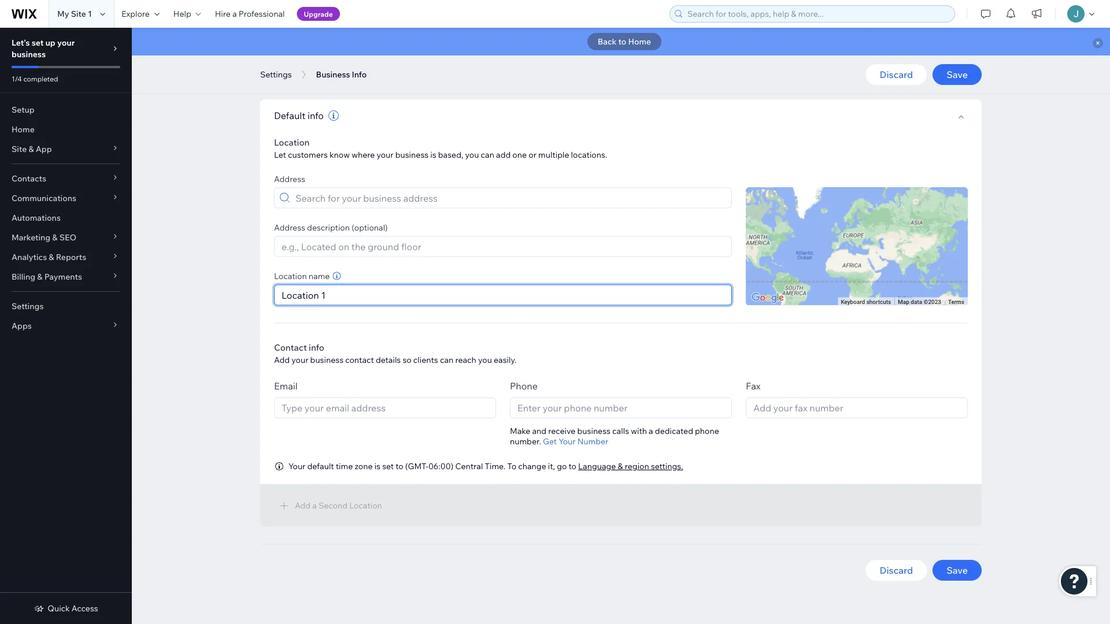 Task type: locate. For each thing, give the bounding box(es) containing it.
2 vertical spatial location
[[274, 271, 307, 281]]

0 vertical spatial home
[[629, 36, 652, 47]]

your down 'receive'
[[559, 437, 576, 447]]

settings up apps
[[12, 301, 44, 312]]

e.g., Located on the ground floor field
[[278, 237, 729, 257]]

0 vertical spatial save button
[[933, 64, 983, 85]]

2 horizontal spatial your
[[377, 150, 394, 160]]

1 horizontal spatial settings
[[260, 69, 292, 80]]

1 horizontal spatial a
[[649, 426, 654, 436]]

& left seo
[[52, 233, 58, 243]]

address down let
[[274, 174, 306, 184]]

2 horizontal spatial to
[[619, 36, 627, 47]]

your right where
[[377, 150, 394, 160]]

apps
[[12, 321, 32, 331]]

settings button
[[255, 66, 298, 83]]

so
[[403, 355, 412, 365]]

location
[[260, 60, 311, 75], [274, 137, 310, 148], [274, 271, 307, 281]]

your down contact
[[292, 355, 309, 365]]

professional
[[239, 9, 285, 19]]

business
[[12, 49, 46, 59], [396, 150, 429, 160], [310, 355, 344, 365], [578, 426, 611, 436]]

location for &
[[260, 60, 311, 75]]

contact inside contact info add your business contact details so clients can reach you easily.
[[346, 355, 374, 365]]

0 horizontal spatial home
[[12, 124, 35, 135]]

settings for settings button
[[260, 69, 292, 80]]

site
[[71, 9, 86, 19], [12, 144, 27, 154]]

1 horizontal spatial site
[[71, 9, 86, 19]]

1 horizontal spatial your
[[292, 355, 309, 365]]

settings
[[260, 69, 292, 80], [12, 301, 44, 312]]

Search for your business address field
[[292, 188, 729, 208]]

to right go
[[569, 462, 577, 472]]

(optional)
[[352, 222, 388, 233]]

0 vertical spatial a
[[233, 9, 237, 19]]

0 horizontal spatial is
[[375, 462, 381, 472]]

0 vertical spatial set
[[32, 38, 44, 48]]

terms link
[[949, 299, 965, 306]]

2 address from the top
[[274, 222, 306, 233]]

to left (gmt-
[[396, 462, 404, 472]]

location inside 'location let customers know where your business is based, you can add one or multiple locations.'
[[274, 137, 310, 148]]

0 vertical spatial save
[[947, 69, 969, 80]]

home link
[[0, 120, 132, 139]]

0 vertical spatial discard
[[880, 69, 914, 80]]

1 vertical spatial contact
[[346, 355, 374, 365]]

1
[[88, 9, 92, 19]]

0 vertical spatial location
[[260, 60, 311, 75]]

you right based,
[[466, 150, 479, 160]]

0 vertical spatial is
[[431, 150, 437, 160]]

1 vertical spatial info
[[308, 110, 324, 121]]

& left the reports
[[49, 252, 54, 262]]

info right info
[[372, 60, 394, 75]]

setup
[[12, 105, 35, 115]]

marketing & seo button
[[0, 228, 132, 248]]

your inside let's set up your business
[[57, 38, 75, 48]]

1 vertical spatial save button
[[933, 561, 983, 582]]

0 horizontal spatial your
[[57, 38, 75, 48]]

address for address
[[274, 174, 306, 184]]

1 horizontal spatial your
[[559, 437, 576, 447]]

1 vertical spatial you
[[479, 355, 492, 365]]

business right add
[[310, 355, 344, 365]]

Search for tools, apps, help & more... field
[[685, 6, 952, 22]]

zone
[[355, 462, 373, 472]]

up
[[45, 38, 55, 48]]

your right up
[[57, 38, 75, 48]]

0 vertical spatial site
[[71, 9, 86, 19]]

discard button
[[866, 64, 928, 85], [866, 561, 928, 582]]

home down setup on the left top of page
[[12, 124, 35, 135]]

discard
[[880, 69, 914, 80], [880, 565, 914, 577]]

analytics & reports button
[[0, 248, 132, 267]]

can left reach
[[440, 355, 454, 365]]

to
[[508, 462, 517, 472]]

back to home button
[[588, 33, 662, 50]]

terms
[[949, 299, 965, 306]]

settings inside settings button
[[260, 69, 292, 80]]

0 horizontal spatial site
[[12, 144, 27, 154]]

info right default
[[308, 110, 324, 121]]

info right contact
[[309, 343, 325, 354]]

site left 1
[[71, 9, 86, 19]]

0 horizontal spatial a
[[233, 9, 237, 19]]

your left default
[[289, 462, 306, 472]]

save
[[947, 69, 969, 80], [947, 565, 969, 577]]

1 vertical spatial save
[[947, 565, 969, 577]]

1 vertical spatial discard button
[[866, 561, 928, 582]]

hire a professional
[[215, 9, 285, 19]]

is inside 'location let customers know where your business is based, you can add one or multiple locations.'
[[431, 150, 437, 160]]

make and receive business calls with a dedicated phone number.
[[510, 426, 720, 447]]

it,
[[548, 462, 555, 472]]

1 vertical spatial location
[[274, 137, 310, 148]]

add
[[496, 150, 511, 160]]

& inside the site & app dropdown button
[[29, 144, 34, 154]]

easily.
[[494, 355, 517, 365]]

completed
[[23, 74, 58, 83]]

0 horizontal spatial set
[[32, 38, 44, 48]]

info
[[372, 60, 394, 75], [308, 110, 324, 121], [309, 343, 325, 354]]

to inside 'back to home' button
[[619, 36, 627, 47]]

discard for 2nd the save button
[[880, 565, 914, 577]]

contacts
[[12, 174, 46, 184]]

1 discard button from the top
[[866, 64, 928, 85]]

marketing
[[12, 233, 50, 243]]

& for analytics
[[49, 252, 54, 262]]

1 address from the top
[[274, 174, 306, 184]]

site inside dropdown button
[[12, 144, 27, 154]]

number.
[[510, 437, 541, 447]]

phone
[[696, 426, 720, 436]]

business inside contact info add your business contact details so clients can reach you easily.
[[310, 355, 344, 365]]

automations link
[[0, 208, 132, 228]]

(gmt-
[[406, 462, 429, 472]]

0 vertical spatial info
[[372, 60, 394, 75]]

2 discard button from the top
[[866, 561, 928, 582]]

back to home alert
[[132, 28, 1111, 56]]

set right zone
[[383, 462, 394, 472]]

0 vertical spatial discard button
[[866, 64, 928, 85]]

0 vertical spatial your
[[559, 437, 576, 447]]

time.
[[485, 462, 506, 472]]

save for second the save button from the bottom of the page
[[947, 69, 969, 80]]

you
[[466, 150, 479, 160], [479, 355, 492, 365]]

1 vertical spatial site
[[12, 144, 27, 154]]

1 vertical spatial can
[[440, 355, 454, 365]]

1 vertical spatial a
[[649, 426, 654, 436]]

my site 1
[[57, 9, 92, 19]]

google image
[[749, 291, 788, 306]]

& right billing
[[37, 272, 43, 282]]

settings inside settings 'link'
[[12, 301, 44, 312]]

1 save from the top
[[947, 69, 969, 80]]

1 vertical spatial address
[[274, 222, 306, 233]]

2 vertical spatial info
[[309, 343, 325, 354]]

a
[[233, 9, 237, 19], [649, 426, 654, 436]]

a inside hire a professional link
[[233, 9, 237, 19]]

& inside billing & payments dropdown button
[[37, 272, 43, 282]]

you inside contact info add your business contact details so clients can reach you easily.
[[479, 355, 492, 365]]

0 horizontal spatial settings
[[12, 301, 44, 312]]

home
[[629, 36, 652, 47], [12, 124, 35, 135]]

my
[[57, 9, 69, 19]]

can
[[481, 150, 495, 160], [440, 355, 454, 365]]

business left based,
[[396, 150, 429, 160]]

info inside contact info add your business contact details so clients can reach you easily.
[[309, 343, 325, 354]]

1 horizontal spatial set
[[383, 462, 394, 472]]

business
[[316, 69, 350, 80]]

1 vertical spatial home
[[12, 124, 35, 135]]

set left up
[[32, 38, 44, 48]]

0 horizontal spatial your
[[289, 462, 306, 472]]

home right back
[[629, 36, 652, 47]]

you right reach
[[479, 355, 492, 365]]

settings for settings 'link'
[[12, 301, 44, 312]]

site left app
[[12, 144, 27, 154]]

0 vertical spatial settings
[[260, 69, 292, 80]]

location left business
[[260, 60, 311, 75]]

upgrade button
[[297, 7, 340, 21]]

you inside 'location let customers know where your business is based, you can add one or multiple locations.'
[[466, 150, 479, 160]]

to
[[619, 36, 627, 47], [396, 462, 404, 472], [569, 462, 577, 472]]

marketing & seo
[[12, 233, 76, 243]]

& inside "analytics & reports" popup button
[[49, 252, 54, 262]]

make
[[510, 426, 531, 436]]

customers
[[288, 150, 328, 160]]

reach
[[456, 355, 477, 365]]

your
[[57, 38, 75, 48], [377, 150, 394, 160], [292, 355, 309, 365]]

your for info
[[292, 355, 309, 365]]

can left the add
[[481, 150, 495, 160]]

is right zone
[[375, 462, 381, 472]]

apps button
[[0, 317, 132, 336]]

location up let
[[274, 137, 310, 148]]

1 horizontal spatial is
[[431, 150, 437, 160]]

& inside "marketing & seo" dropdown button
[[52, 233, 58, 243]]

©2023
[[924, 299, 942, 306]]

business down let's at the left of page
[[12, 49, 46, 59]]

set
[[32, 38, 44, 48], [383, 462, 394, 472]]

location name
[[274, 271, 330, 281]]

0 vertical spatial can
[[481, 150, 495, 160]]

business inside let's set up your business
[[12, 49, 46, 59]]

1 save button from the top
[[933, 64, 983, 85]]

keyboard shortcuts button
[[842, 298, 892, 306]]

a right "with"
[[649, 426, 654, 436]]

2 vertical spatial your
[[292, 355, 309, 365]]

your for set
[[57, 38, 75, 48]]

get your number
[[543, 437, 609, 447]]

details
[[376, 355, 401, 365]]

2 discard from the top
[[880, 565, 914, 577]]

0 vertical spatial address
[[274, 174, 306, 184]]

is left based,
[[431, 150, 437, 160]]

1/4
[[12, 74, 22, 83]]

& right settings button
[[314, 60, 322, 75]]

0 vertical spatial your
[[57, 38, 75, 48]]

1 vertical spatial your
[[377, 150, 394, 160]]

settings up default
[[260, 69, 292, 80]]

business up number
[[578, 426, 611, 436]]

hire a professional link
[[208, 0, 292, 28]]

access
[[72, 604, 98, 614]]

& left app
[[29, 144, 34, 154]]

1 vertical spatial settings
[[12, 301, 44, 312]]

address left "description"
[[274, 222, 306, 233]]

1 discard from the top
[[880, 69, 914, 80]]

location left name
[[274, 271, 307, 281]]

fax
[[746, 381, 761, 392]]

1 vertical spatial discard
[[880, 565, 914, 577]]

&
[[314, 60, 322, 75], [29, 144, 34, 154], [52, 233, 58, 243], [49, 252, 54, 262], [37, 272, 43, 282], [618, 462, 624, 472]]

home inside button
[[629, 36, 652, 47]]

can inside contact info add your business contact details so clients can reach you easily.
[[440, 355, 454, 365]]

address
[[274, 174, 306, 184], [274, 222, 306, 233]]

billing
[[12, 272, 35, 282]]

1 horizontal spatial home
[[629, 36, 652, 47]]

0 horizontal spatial can
[[440, 355, 454, 365]]

to right back
[[619, 36, 627, 47]]

a right hire
[[233, 9, 237, 19]]

2 save from the top
[[947, 565, 969, 577]]

0 vertical spatial you
[[466, 150, 479, 160]]

Add your fax number field
[[751, 399, 965, 418]]

data
[[912, 299, 923, 306]]

your inside contact info add your business contact details so clients can reach you easily.
[[292, 355, 309, 365]]

Add your location name field
[[278, 286, 729, 305]]

1 horizontal spatial can
[[481, 150, 495, 160]]

1 vertical spatial set
[[383, 462, 394, 472]]

sidebar element
[[0, 28, 132, 625]]



Task type: describe. For each thing, give the bounding box(es) containing it.
phone
[[510, 381, 538, 392]]

info for contact info add your business contact details so clients can reach you easily.
[[309, 343, 325, 354]]

default
[[308, 462, 334, 472]]

your default time zone is set to (gmt-06:00) central time. to change it, go to language & region settings.
[[289, 462, 684, 472]]

keyboard shortcuts
[[842, 299, 892, 306]]

communications
[[12, 193, 76, 203]]

locations.
[[571, 150, 608, 160]]

keyboard
[[842, 299, 866, 306]]

time
[[336, 462, 353, 472]]

let's set up your business
[[12, 38, 75, 59]]

settings link
[[0, 297, 132, 317]]

quick
[[48, 604, 70, 614]]

0 vertical spatial contact
[[325, 60, 369, 75]]

set inside let's set up your business
[[32, 38, 44, 48]]

your inside 'location let customers know where your business is based, you can add one or multiple locations.'
[[377, 150, 394, 160]]

let's
[[12, 38, 30, 48]]

site & app
[[12, 144, 52, 154]]

info for default info
[[308, 110, 324, 121]]

receive
[[549, 426, 576, 436]]

& left 'region'
[[618, 462, 624, 472]]

0 horizontal spatial to
[[396, 462, 404, 472]]

location for name
[[274, 271, 307, 281]]

default
[[274, 110, 306, 121]]

map region
[[692, 134, 988, 430]]

1 horizontal spatial to
[[569, 462, 577, 472]]

map data ©2023
[[899, 299, 942, 306]]

site & app button
[[0, 139, 132, 159]]

location & contact info
[[260, 60, 394, 75]]

contacts button
[[0, 169, 132, 189]]

business info button
[[311, 66, 373, 83]]

settings.
[[651, 462, 684, 472]]

a inside make and receive business calls with a dedicated phone number.
[[649, 426, 654, 436]]

quick access
[[48, 604, 98, 614]]

help
[[174, 9, 191, 19]]

one
[[513, 150, 527, 160]]

multiple
[[539, 150, 570, 160]]

info
[[352, 69, 367, 80]]

central
[[456, 462, 483, 472]]

contact info add your business contact details so clients can reach you easily.
[[274, 343, 517, 365]]

where
[[352, 150, 375, 160]]

save for 2nd the save button
[[947, 565, 969, 577]]

location for let
[[274, 137, 310, 148]]

address description (optional)
[[274, 222, 388, 233]]

quick access button
[[34, 604, 98, 615]]

get your number button
[[543, 437, 609, 447]]

1 vertical spatial is
[[375, 462, 381, 472]]

06:00)
[[429, 462, 454, 472]]

billing & payments button
[[0, 267, 132, 287]]

analytics & reports
[[12, 252, 86, 262]]

region
[[625, 462, 650, 472]]

default info
[[274, 110, 324, 121]]

hire
[[215, 9, 231, 19]]

clients
[[414, 355, 438, 365]]

communications button
[[0, 189, 132, 208]]

seo
[[59, 233, 76, 243]]

back
[[598, 36, 617, 47]]

& for billing
[[37, 272, 43, 282]]

Type your email address field
[[278, 399, 492, 418]]

calls
[[613, 426, 630, 436]]

language & region settings. button
[[579, 462, 684, 472]]

let
[[274, 150, 286, 160]]

address for address description (optional)
[[274, 222, 306, 233]]

change
[[519, 462, 547, 472]]

1 vertical spatial your
[[289, 462, 306, 472]]

contact
[[274, 343, 307, 354]]

can inside 'location let customers know where your business is based, you can add one or multiple locations.'
[[481, 150, 495, 160]]

explore
[[121, 9, 150, 19]]

discard button for 2nd the save button
[[866, 561, 928, 582]]

automations
[[12, 213, 61, 223]]

help button
[[167, 0, 208, 28]]

2 save button from the top
[[933, 561, 983, 582]]

setup link
[[0, 100, 132, 120]]

business inside make and receive business calls with a dedicated phone number.
[[578, 426, 611, 436]]

language
[[579, 462, 617, 472]]

& for location
[[314, 60, 322, 75]]

discard for second the save button from the bottom of the page
[[880, 69, 914, 80]]

analytics
[[12, 252, 47, 262]]

home inside sidebar element
[[12, 124, 35, 135]]

& for site
[[29, 144, 34, 154]]

know
[[330, 150, 350, 160]]

with
[[631, 426, 647, 436]]

based,
[[438, 150, 464, 160]]

number
[[578, 437, 609, 447]]

upgrade
[[304, 10, 333, 18]]

app
[[36, 144, 52, 154]]

& for marketing
[[52, 233, 58, 243]]

discard button for second the save button from the bottom of the page
[[866, 64, 928, 85]]

Enter your phone number field
[[514, 399, 729, 418]]

get
[[543, 437, 557, 447]]

dedicated
[[656, 426, 694, 436]]

map
[[899, 299, 910, 306]]

your inside "button"
[[559, 437, 576, 447]]

location let customers know where your business is based, you can add one or multiple locations.
[[274, 137, 608, 160]]

description
[[307, 222, 350, 233]]

business info
[[316, 69, 367, 80]]

business inside 'location let customers know where your business is based, you can add one or multiple locations.'
[[396, 150, 429, 160]]



Task type: vqa. For each thing, say whether or not it's contained in the screenshot.
e.g., Located on the ground floor 'Field'
yes



